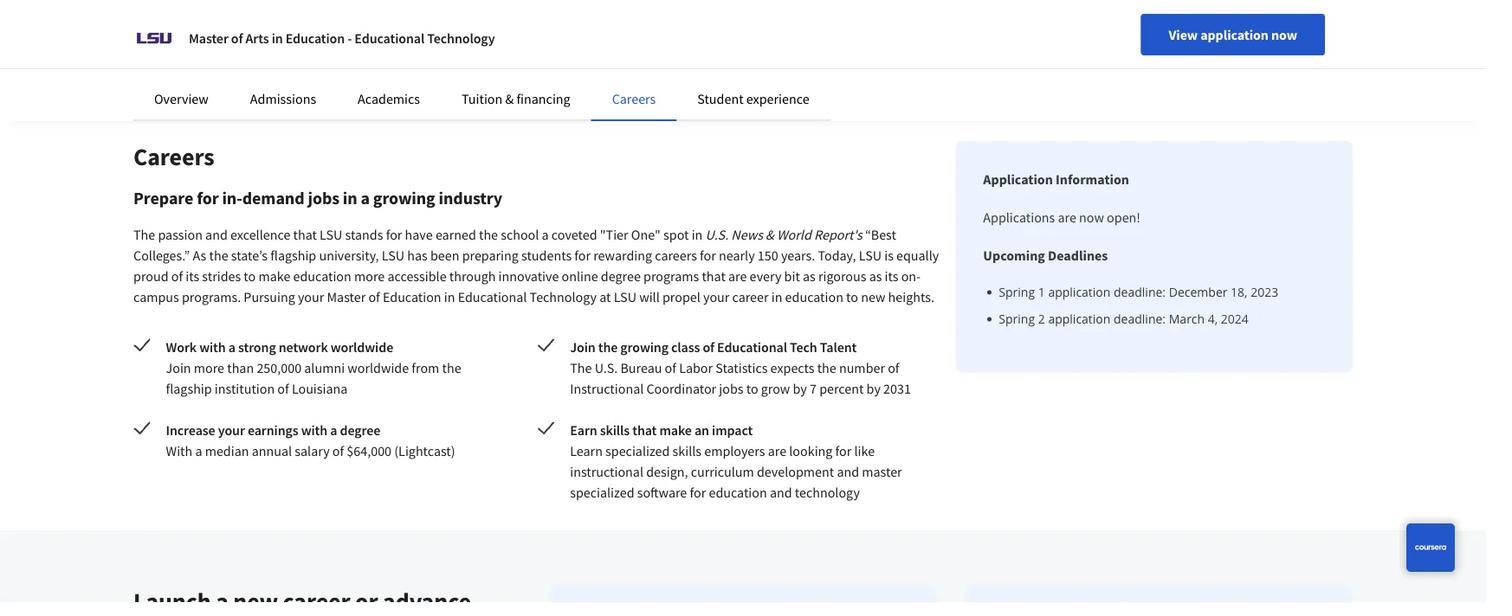 Task type: vqa. For each thing, say whether or not it's contained in the screenshot.
University within the University of Massachusetts Global Master of Arts in Education, Instructional Technology
no



Task type: describe. For each thing, give the bounding box(es) containing it.
0 horizontal spatial growing
[[373, 188, 435, 209]]

growing inside join the growing class of educational tech talent the u.s. bureau of labor statistics expects the number of instructional coordinator jobs to grow by 7  percent by 2031
[[621, 339, 669, 356]]

2 horizontal spatial education
[[785, 288, 844, 306]]

4,
[[1208, 311, 1218, 327]]

flagship inside "best colleges." as the state's flagship university, lsu has been preparing students for rewarding careers for nearly 150 years. today, lsu is equally proud of its strides to make education more accessible through innovative online degree programs that are every bit as rigorous as its on- campus programs. pursuing your master of education in educational technology at lsu will propel your career in education to new heights.
[[270, 247, 316, 264]]

years.
[[781, 247, 815, 264]]

online
[[562, 268, 598, 285]]

school
[[501, 226, 539, 243]]

2 as from the left
[[869, 268, 882, 285]]

application
[[984, 171, 1053, 188]]

admissions
[[250, 90, 316, 107]]

jobs inside join the growing class of educational tech talent the u.s. bureau of labor statistics expects the number of instructional coordinator jobs to grow by 7  percent by 2031
[[719, 380, 744, 398]]

excellence
[[230, 226, 291, 243]]

accessible
[[388, 268, 447, 285]]

instructional
[[570, 463, 644, 481]]

1 vertical spatial careers
[[133, 142, 214, 172]]

overview
[[154, 90, 209, 107]]

(lightcast)
[[394, 443, 455, 460]]

education inside "best colleges." as the state's flagship university, lsu has been preparing students for rewarding careers for nearly 150 years. today, lsu is equally proud of its strides to make education more accessible through innovative online degree programs that are every bit as rigorous as its on- campus programs. pursuing your master of education in educational technology at lsu will propel your career in education to new heights.
[[383, 288, 441, 306]]

1 vertical spatial &
[[766, 226, 774, 243]]

1 by from the left
[[793, 380, 807, 398]]

of down colleges."
[[171, 268, 183, 285]]

equally
[[897, 247, 939, 264]]

0 vertical spatial to
[[244, 268, 256, 285]]

network
[[279, 339, 328, 356]]

join the growing class of educational tech talent the u.s. bureau of labor statistics expects the number of instructional coordinator jobs to grow by 7  percent by 2031
[[570, 339, 911, 398]]

lsu up university,
[[320, 226, 343, 243]]

2
[[1039, 311, 1045, 327]]

nearly
[[719, 247, 755, 264]]

educational inside join the growing class of educational tech talent the u.s. bureau of labor statistics expects the number of instructional coordinator jobs to grow by 7  percent by 2031
[[717, 339, 787, 356]]

of down university,
[[369, 288, 380, 306]]

technology inside "best colleges." as the state's flagship university, lsu has been preparing students for rewarding careers for nearly 150 years. today, lsu is equally proud of its strides to make education more accessible through innovative online degree programs that are every bit as rigorous as its on- campus programs. pursuing your master of education in educational technology at lsu will propel your career in education to new heights.
[[530, 288, 597, 306]]

1 horizontal spatial careers
[[612, 90, 656, 107]]

degree inside "best colleges." as the state's flagship university, lsu has been preparing students for rewarding careers for nearly 150 years. today, lsu is equally proud of its strides to make education more accessible through innovative online degree programs that are every bit as rigorous as its on- campus programs. pursuing your master of education in educational technology at lsu will propel your career in education to new heights.
[[601, 268, 641, 285]]

the down talent
[[818, 360, 837, 377]]

0 vertical spatial specialized
[[606, 443, 670, 460]]

statistics
[[716, 360, 768, 377]]

spring 1 application deadline: december 18, 2023 list item
[[999, 283, 1279, 301]]

in down the through
[[444, 288, 455, 306]]

development
[[757, 463, 834, 481]]

increase
[[166, 422, 215, 439]]

with inside increase your earnings with a degree with a median annual salary of $64,000 (lightcast)
[[301, 422, 328, 439]]

1 horizontal spatial and
[[770, 484, 792, 502]]

your inside increase your earnings with a degree with a median annual salary of $64,000 (lightcast)
[[218, 422, 245, 439]]

as
[[193, 247, 206, 264]]

tuition
[[462, 90, 503, 107]]

that inside earn skills that make an impact learn specialized skills employers are looking for like instructional design, curriculum development  and master specialized software for education and technology
[[633, 422, 657, 439]]

employers
[[704, 443, 765, 460]]

of left arts
[[231, 29, 243, 47]]

1 horizontal spatial skills
[[673, 443, 702, 460]]

are inside earn skills that make an impact learn specialized skills employers are looking for like instructional design, curriculum development  and master specialized software for education and technology
[[768, 443, 787, 460]]

march
[[1169, 311, 1205, 327]]

has
[[407, 247, 428, 264]]

proud
[[133, 268, 169, 285]]

admissions link
[[250, 90, 316, 107]]

news
[[731, 226, 763, 243]]

u.s. inside join the growing class of educational tech talent the u.s. bureau of labor statistics expects the number of instructional coordinator jobs to grow by 7  percent by 2031
[[595, 360, 618, 377]]

prepare for in-demand jobs in a growing industry
[[133, 188, 503, 209]]

of inside work with a strong network worldwide join more than 250,000 alumni worldwide from the flagship institution of louisiana
[[278, 380, 289, 398]]

flagship inside work with a strong network worldwide join more than 250,000 alumni worldwide from the flagship institution of louisiana
[[166, 380, 212, 398]]

at
[[600, 288, 611, 306]]

increase your earnings with a degree with a median annual salary of $64,000 (lightcast)
[[166, 422, 455, 460]]

like
[[855, 443, 875, 460]]

is
[[885, 247, 894, 264]]

work
[[166, 339, 197, 356]]

view
[[1169, 26, 1198, 43]]

software
[[637, 484, 687, 502]]

upcoming deadlines
[[984, 247, 1108, 264]]

the up the 'instructional'
[[598, 339, 618, 356]]

0 vertical spatial skills
[[600, 422, 630, 439]]

state's
[[231, 247, 268, 264]]

1 horizontal spatial your
[[298, 288, 324, 306]]

0 horizontal spatial jobs
[[308, 188, 340, 209]]

2024
[[1221, 311, 1249, 327]]

tuition & financing
[[462, 90, 571, 107]]

lsu left has
[[382, 247, 405, 264]]

the inside "best colleges." as the state's flagship university, lsu has been preparing students for rewarding careers for nearly 150 years. today, lsu is equally proud of its strides to make education more accessible through innovative online degree programs that are every bit as rigorous as its on- campus programs. pursuing your master of education in educational technology at lsu will propel your career in education to new heights.
[[209, 247, 228, 264]]

programs.
[[182, 288, 241, 306]]

0 vertical spatial the
[[133, 226, 155, 243]]

expects
[[771, 360, 815, 377]]

for down curriculum on the bottom of the page
[[690, 484, 706, 502]]

view application now button
[[1141, 14, 1325, 55]]

a up stands
[[361, 188, 370, 209]]

0 horizontal spatial technology
[[427, 29, 495, 47]]

with
[[166, 443, 192, 460]]

0 horizontal spatial and
[[205, 226, 228, 243]]

master
[[862, 463, 902, 481]]

colleges."
[[133, 247, 190, 264]]

prepare
[[133, 188, 193, 209]]

deadlines
[[1048, 247, 1108, 264]]

career
[[732, 288, 769, 306]]

make inside earn skills that make an impact learn specialized skills employers are looking for like instructional design, curriculum development  and master specialized software for education and technology
[[660, 422, 692, 439]]

2 horizontal spatial your
[[703, 288, 730, 306]]

from
[[412, 360, 440, 377]]

for left nearly
[[700, 247, 716, 264]]

through
[[449, 268, 496, 285]]

0 horizontal spatial education
[[286, 29, 345, 47]]

every
[[750, 268, 782, 285]]

earn skills that make an impact learn specialized skills employers are looking for like instructional design, curriculum development  and master specialized software for education and technology
[[570, 422, 902, 502]]

of right class
[[703, 339, 715, 356]]

250,000
[[257, 360, 302, 377]]

arts
[[246, 29, 269, 47]]

overview link
[[154, 90, 209, 107]]

number
[[839, 360, 885, 377]]

$64,000
[[347, 443, 392, 460]]

spring 2 application deadline: march 4, 2024 list item
[[999, 310, 1279, 328]]

tuition & financing link
[[462, 90, 571, 107]]

2 its from the left
[[885, 268, 899, 285]]

1 its from the left
[[186, 268, 199, 285]]

careers link
[[612, 90, 656, 107]]

application for december
[[1049, 284, 1111, 301]]

industry
[[439, 188, 503, 209]]

strides
[[202, 268, 241, 285]]

technology
[[795, 484, 860, 502]]

learn
[[570, 443, 603, 460]]

tech
[[790, 339, 818, 356]]

careers
[[655, 247, 697, 264]]

master of arts in education - educational technology
[[189, 29, 495, 47]]

grow
[[761, 380, 790, 398]]

open!
[[1107, 209, 1141, 226]]

students
[[522, 247, 572, 264]]

0 horizontal spatial that
[[293, 226, 317, 243]]

lsu left the is
[[859, 247, 882, 264]]



Task type: locate. For each thing, give the bounding box(es) containing it.
of down 250,000
[[278, 380, 289, 398]]

education down bit
[[785, 288, 844, 306]]

2 vertical spatial that
[[633, 422, 657, 439]]

jobs right demand
[[308, 188, 340, 209]]

0 vertical spatial are
[[1058, 209, 1077, 226]]

and
[[205, 226, 228, 243], [837, 463, 859, 481], [770, 484, 792, 502]]

1 vertical spatial spring
[[999, 311, 1035, 327]]

upcoming
[[984, 247, 1046, 264]]

to down "state's"
[[244, 268, 256, 285]]

now for application
[[1272, 26, 1298, 43]]

0 vertical spatial education
[[293, 268, 352, 285]]

1 vertical spatial worldwide
[[348, 360, 409, 377]]

technology down the online
[[530, 288, 597, 306]]

coveted
[[552, 226, 597, 243]]

0 horizontal spatial educational
[[355, 29, 425, 47]]

join inside join the growing class of educational tech talent the u.s. bureau of labor statistics expects the number of instructional coordinator jobs to grow by 7  percent by 2031
[[570, 339, 596, 356]]

1 vertical spatial join
[[166, 360, 191, 377]]

deadline: inside spring 1 application deadline: december 18, 2023 list item
[[1114, 284, 1166, 301]]

0 vertical spatial with
[[199, 339, 226, 356]]

of up 2031
[[888, 360, 900, 377]]

talent
[[820, 339, 857, 356]]

a
[[361, 188, 370, 209], [542, 226, 549, 243], [228, 339, 236, 356], [330, 422, 337, 439], [195, 443, 202, 460]]

1 horizontal spatial flagship
[[270, 247, 316, 264]]

that
[[293, 226, 317, 243], [702, 268, 726, 285], [633, 422, 657, 439]]

experience
[[747, 90, 810, 107]]

specialized up "design,"
[[606, 443, 670, 460]]

as right bit
[[803, 268, 816, 285]]

join inside work with a strong network worldwide join more than 250,000 alumni worldwide from the flagship institution of louisiana
[[166, 360, 191, 377]]

2 vertical spatial and
[[770, 484, 792, 502]]

2 vertical spatial education
[[709, 484, 767, 502]]

louisiana
[[292, 380, 348, 398]]

join up the 'instructional'
[[570, 339, 596, 356]]

1 vertical spatial education
[[383, 288, 441, 306]]

a up than
[[228, 339, 236, 356]]

as up new
[[869, 268, 882, 285]]

2031
[[884, 380, 911, 398]]

careers up prepare
[[133, 142, 214, 172]]

1 vertical spatial education
[[785, 288, 844, 306]]

degree up $64,000 on the left bottom of page
[[340, 422, 380, 439]]

more inside "best colleges." as the state's flagship university, lsu has been preparing students for rewarding careers for nearly 150 years. today, lsu is equally proud of its strides to make education more accessible through innovative online degree programs that are every bit as rigorous as its on- campus programs. pursuing your master of education in educational technology at lsu will propel your career in education to new heights.
[[354, 268, 385, 285]]

deadline: up spring 2 application deadline: march 4, 2024 list item
[[1114, 284, 1166, 301]]

1 vertical spatial skills
[[673, 443, 702, 460]]

student experience link
[[698, 90, 810, 107]]

1 vertical spatial to
[[846, 288, 858, 306]]

in right arts
[[272, 29, 283, 47]]

1 horizontal spatial growing
[[621, 339, 669, 356]]

work with a strong network worldwide join more than 250,000 alumni worldwide from the flagship institution of louisiana
[[166, 339, 461, 398]]

0 horizontal spatial more
[[194, 360, 224, 377]]

0 vertical spatial jobs
[[308, 188, 340, 209]]

0 vertical spatial worldwide
[[331, 339, 393, 356]]

a right with
[[195, 443, 202, 460]]

for left have
[[386, 226, 402, 243]]

list containing spring 1 application deadline: december 18, 2023
[[991, 283, 1279, 328]]

by left 2031
[[867, 380, 881, 398]]

are inside "best colleges." as the state's flagship university, lsu has been preparing students for rewarding careers for nearly 150 years. today, lsu is equally proud of its strides to make education more accessible through innovative online degree programs that are every bit as rigorous as its on- campus programs. pursuing your master of education in educational technology at lsu will propel your career in education to new heights.
[[729, 268, 747, 285]]

of up coordinator
[[665, 360, 677, 377]]

spring
[[999, 284, 1035, 301], [999, 311, 1035, 327]]

educational right -
[[355, 29, 425, 47]]

bureau
[[621, 360, 662, 377]]

0 vertical spatial master
[[189, 29, 229, 47]]

its left on-
[[885, 268, 899, 285]]

skills down an
[[673, 443, 702, 460]]

degree inside increase your earnings with a degree with a median annual salary of $64,000 (lightcast)
[[340, 422, 380, 439]]

and down development on the right bottom
[[770, 484, 792, 502]]

0 vertical spatial application
[[1201, 26, 1269, 43]]

0 horizontal spatial master
[[189, 29, 229, 47]]

are down application information in the right of the page
[[1058, 209, 1077, 226]]

educational down the through
[[458, 288, 527, 306]]

view application now
[[1169, 26, 1298, 43]]

to inside join the growing class of educational tech talent the u.s. bureau of labor statistics expects the number of instructional coordinator jobs to grow by 7  percent by 2031
[[747, 380, 759, 398]]

2 by from the left
[[867, 380, 881, 398]]

1 horizontal spatial are
[[768, 443, 787, 460]]

0 vertical spatial and
[[205, 226, 228, 243]]

for
[[197, 188, 219, 209], [386, 226, 402, 243], [575, 247, 591, 264], [700, 247, 716, 264], [836, 443, 852, 460], [690, 484, 706, 502]]

application inside view application now 'button'
[[1201, 26, 1269, 43]]

the passion and excellence that lsu stands for have earned the school a coveted "tier one" spot in u.s. news & world report's
[[133, 226, 863, 243]]

application inside spring 2 application deadline: march 4, 2024 list item
[[1049, 311, 1111, 327]]

louisiana state university logo image
[[133, 17, 175, 59]]

2 vertical spatial application
[[1049, 311, 1111, 327]]

master
[[189, 29, 229, 47], [327, 288, 366, 306]]

a up the students
[[542, 226, 549, 243]]

application inside spring 1 application deadline: december 18, 2023 list item
[[1049, 284, 1111, 301]]

spring for spring 2 application deadline: march 4, 2024
[[999, 311, 1035, 327]]

growing
[[373, 188, 435, 209], [621, 339, 669, 356]]

spring for spring 1 application deadline: december 18, 2023
[[999, 284, 1035, 301]]

that down nearly
[[702, 268, 726, 285]]

0 horizontal spatial to
[[244, 268, 256, 285]]

the up preparing
[[479, 226, 498, 243]]

& up 150
[[766, 226, 774, 243]]

spring inside spring 1 application deadline: december 18, 2023 list item
[[999, 284, 1035, 301]]

1 vertical spatial make
[[660, 422, 692, 439]]

university,
[[319, 247, 379, 264]]

to left new
[[846, 288, 858, 306]]

design,
[[646, 463, 688, 481]]

0 horizontal spatial degree
[[340, 422, 380, 439]]

a down louisiana
[[330, 422, 337, 439]]

0 horizontal spatial careers
[[133, 142, 214, 172]]

a inside work with a strong network worldwide join more than 250,000 alumni worldwide from the flagship institution of louisiana
[[228, 339, 236, 356]]

u.s. up the 'instructional'
[[595, 360, 618, 377]]

application right view
[[1201, 26, 1269, 43]]

lsu right at
[[614, 288, 637, 306]]

one"
[[631, 226, 661, 243]]

1 vertical spatial master
[[327, 288, 366, 306]]

your up median
[[218, 422, 245, 439]]

1 horizontal spatial education
[[709, 484, 767, 502]]

jobs down the statistics
[[719, 380, 744, 398]]

educational inside "best colleges." as the state's flagship university, lsu has been preparing students for rewarding careers for nearly 150 years. today, lsu is equally proud of its strides to make education more accessible through innovative online degree programs that are every bit as rigorous as its on- campus programs. pursuing your master of education in educational technology at lsu will propel your career in education to new heights.
[[458, 288, 527, 306]]

1 horizontal spatial more
[[354, 268, 385, 285]]

applications
[[984, 209, 1055, 226]]

2 vertical spatial to
[[747, 380, 759, 398]]

an
[[695, 422, 709, 439]]

0 vertical spatial u.s.
[[706, 226, 729, 243]]

the up colleges."
[[133, 226, 155, 243]]

the inside work with a strong network worldwide join more than 250,000 alumni worldwide from the flagship institution of louisiana
[[442, 360, 461, 377]]

worldwide up alumni
[[331, 339, 393, 356]]

median
[[205, 443, 249, 460]]

1 vertical spatial are
[[729, 268, 747, 285]]

1 horizontal spatial u.s.
[[706, 226, 729, 243]]

1 vertical spatial flagship
[[166, 380, 212, 398]]

information
[[1056, 171, 1130, 188]]

labor
[[679, 360, 713, 377]]

7
[[810, 380, 817, 398]]

than
[[227, 360, 254, 377]]

educational up the statistics
[[717, 339, 787, 356]]

with
[[199, 339, 226, 356], [301, 422, 328, 439]]

1 vertical spatial jobs
[[719, 380, 744, 398]]

your right pursuing
[[298, 288, 324, 306]]

2 vertical spatial are
[[768, 443, 787, 460]]

rewarding
[[594, 247, 652, 264]]

pursuing
[[244, 288, 295, 306]]

that down prepare for in-demand jobs in a growing industry on the top left of the page
[[293, 226, 317, 243]]

specialized down instructional
[[570, 484, 635, 502]]

degree down rewarding
[[601, 268, 641, 285]]

0 vertical spatial degree
[[601, 268, 641, 285]]

bit
[[785, 268, 800, 285]]

flagship down excellence
[[270, 247, 316, 264]]

150
[[758, 247, 779, 264]]

of right salary
[[333, 443, 344, 460]]

& right tuition
[[505, 90, 514, 107]]

skills
[[600, 422, 630, 439], [673, 443, 702, 460]]

application information
[[984, 171, 1130, 188]]

make inside "best colleges." as the state's flagship university, lsu has been preparing students for rewarding careers for nearly 150 years. today, lsu is equally proud of its strides to make education more accessible through innovative online degree programs that are every bit as rigorous as its on- campus programs. pursuing your master of education in educational technology at lsu will propel your career in education to new heights.
[[259, 268, 290, 285]]

technology up tuition
[[427, 29, 495, 47]]

1 vertical spatial now
[[1079, 209, 1104, 226]]

education
[[286, 29, 345, 47], [383, 288, 441, 306]]

its down as at the top
[[186, 268, 199, 285]]

salary
[[295, 443, 330, 460]]

1 horizontal spatial make
[[660, 422, 692, 439]]

academics
[[358, 90, 420, 107]]

innovative
[[499, 268, 559, 285]]

0 horizontal spatial flagship
[[166, 380, 212, 398]]

demand
[[242, 188, 305, 209]]

1 vertical spatial the
[[570, 360, 592, 377]]

academics link
[[358, 90, 420, 107]]

with right work
[[199, 339, 226, 356]]

the inside join the growing class of educational tech talent the u.s. bureau of labor statistics expects the number of instructional coordinator jobs to grow by 7  percent by 2031
[[570, 360, 592, 377]]

student experience
[[698, 90, 810, 107]]

and down like
[[837, 463, 859, 481]]

2023
[[1251, 284, 1279, 301]]

deadline: down spring 1 application deadline: december 18, 2023
[[1114, 311, 1166, 327]]

earn
[[570, 422, 597, 439]]

0 horizontal spatial with
[[199, 339, 226, 356]]

1 deadline: from the top
[[1114, 284, 1166, 301]]

for left in-
[[197, 188, 219, 209]]

1 as from the left
[[803, 268, 816, 285]]

now inside 'button'
[[1272, 26, 1298, 43]]

the up the 'instructional'
[[570, 360, 592, 377]]

2 deadline: from the top
[[1114, 311, 1166, 327]]

your left career
[[703, 288, 730, 306]]

make up pursuing
[[259, 268, 290, 285]]

propel
[[663, 288, 701, 306]]

0 vertical spatial join
[[570, 339, 596, 356]]

in
[[272, 29, 283, 47], [343, 188, 357, 209], [692, 226, 703, 243], [444, 288, 455, 306], [772, 288, 783, 306]]

0 horizontal spatial by
[[793, 380, 807, 398]]

1 horizontal spatial jobs
[[719, 380, 744, 398]]

by left 7
[[793, 380, 807, 398]]

0 horizontal spatial are
[[729, 268, 747, 285]]

join down work
[[166, 360, 191, 377]]

new
[[861, 288, 886, 306]]

and up as at the top
[[205, 226, 228, 243]]

1 vertical spatial u.s.
[[595, 360, 618, 377]]

with inside work with a strong network worldwide join more than 250,000 alumni worldwide from the flagship institution of louisiana
[[199, 339, 226, 356]]

2 horizontal spatial are
[[1058, 209, 1077, 226]]

master left arts
[[189, 29, 229, 47]]

instructional
[[570, 380, 644, 398]]

growing up have
[[373, 188, 435, 209]]

by
[[793, 380, 807, 398], [867, 380, 881, 398]]

2 horizontal spatial and
[[837, 463, 859, 481]]

1 horizontal spatial by
[[867, 380, 881, 398]]

0 horizontal spatial now
[[1079, 209, 1104, 226]]

to left "grow"
[[747, 380, 759, 398]]

join
[[570, 339, 596, 356], [166, 360, 191, 377]]

deadline: inside spring 2 application deadline: march 4, 2024 list item
[[1114, 311, 1166, 327]]

worldwide left from
[[348, 360, 409, 377]]

18,
[[1231, 284, 1248, 301]]

2 spring from the top
[[999, 311, 1035, 327]]

strong
[[238, 339, 276, 356]]

student
[[698, 90, 744, 107]]

world
[[777, 226, 812, 243]]

0 vertical spatial technology
[[427, 29, 495, 47]]

education down university,
[[293, 268, 352, 285]]

1 vertical spatial specialized
[[570, 484, 635, 502]]

education down accessible
[[383, 288, 441, 306]]

0 horizontal spatial the
[[133, 226, 155, 243]]

in up stands
[[343, 188, 357, 209]]

coordinator
[[647, 380, 717, 398]]

1 horizontal spatial educational
[[458, 288, 527, 306]]

1 horizontal spatial technology
[[530, 288, 597, 306]]

spring inside spring 2 application deadline: march 4, 2024 list item
[[999, 311, 1035, 327]]

in down every
[[772, 288, 783, 306]]

degree
[[601, 268, 641, 285], [340, 422, 380, 439]]

1 horizontal spatial with
[[301, 422, 328, 439]]

application down deadlines
[[1049, 284, 1111, 301]]

1 vertical spatial degree
[[340, 422, 380, 439]]

careers left student
[[612, 90, 656, 107]]

1 vertical spatial deadline:
[[1114, 311, 1166, 327]]

0 vertical spatial &
[[505, 90, 514, 107]]

0 vertical spatial flagship
[[270, 247, 316, 264]]

stands
[[345, 226, 383, 243]]

1 vertical spatial with
[[301, 422, 328, 439]]

0 vertical spatial spring
[[999, 284, 1035, 301]]

more inside work with a strong network worldwide join more than 250,000 alumni worldwide from the flagship institution of louisiana
[[194, 360, 224, 377]]

spring 2 application deadline: march 4, 2024
[[999, 311, 1249, 327]]

that up "design,"
[[633, 422, 657, 439]]

for up the online
[[575, 247, 591, 264]]

1 vertical spatial technology
[[530, 288, 597, 306]]

are down nearly
[[729, 268, 747, 285]]

0 horizontal spatial education
[[293, 268, 352, 285]]

education left -
[[286, 29, 345, 47]]

0 horizontal spatial its
[[186, 268, 199, 285]]

2 vertical spatial educational
[[717, 339, 787, 356]]

1
[[1039, 284, 1045, 301]]

make left an
[[660, 422, 692, 439]]

u.s. up nearly
[[706, 226, 729, 243]]

looking
[[789, 443, 833, 460]]

technology
[[427, 29, 495, 47], [530, 288, 597, 306]]

0 vertical spatial educational
[[355, 29, 425, 47]]

curriculum
[[691, 463, 754, 481]]

1 vertical spatial and
[[837, 463, 859, 481]]

0 vertical spatial growing
[[373, 188, 435, 209]]

applications are now open!
[[984, 209, 1141, 226]]

0 vertical spatial education
[[286, 29, 345, 47]]

of inside increase your earnings with a degree with a median annual salary of $64,000 (lightcast)
[[333, 443, 344, 460]]

growing up bureau
[[621, 339, 669, 356]]

for left like
[[836, 443, 852, 460]]

more left than
[[194, 360, 224, 377]]

education inside earn skills that make an impact learn specialized skills employers are looking for like instructional design, curriculum development  and master specialized software for education and technology
[[709, 484, 767, 502]]

alumni
[[304, 360, 345, 377]]

2 horizontal spatial educational
[[717, 339, 787, 356]]

are up development on the right bottom
[[768, 443, 787, 460]]

report's
[[814, 226, 863, 243]]

the right from
[[442, 360, 461, 377]]

1 horizontal spatial now
[[1272, 26, 1298, 43]]

programs
[[644, 268, 699, 285]]

1 horizontal spatial as
[[869, 268, 882, 285]]

today,
[[818, 247, 856, 264]]

spot
[[664, 226, 689, 243]]

1 horizontal spatial master
[[327, 288, 366, 306]]

0 horizontal spatial u.s.
[[595, 360, 618, 377]]

with up salary
[[301, 422, 328, 439]]

1 spring from the top
[[999, 284, 1035, 301]]

1 horizontal spatial the
[[570, 360, 592, 377]]

"tier
[[600, 226, 629, 243]]

1 vertical spatial application
[[1049, 284, 1111, 301]]

1 horizontal spatial that
[[633, 422, 657, 439]]

0 vertical spatial careers
[[612, 90, 656, 107]]

master inside "best colleges." as the state's flagship university, lsu has been preparing students for rewarding careers for nearly 150 years. today, lsu is equally proud of its strides to make education more accessible through innovative online degree programs that are every bit as rigorous as its on- campus programs. pursuing your master of education in educational technology at lsu will propel your career in education to new heights.
[[327, 288, 366, 306]]

application for march
[[1049, 311, 1111, 327]]

passion
[[158, 226, 203, 243]]

skills right earn
[[600, 422, 630, 439]]

deadline: for december
[[1114, 284, 1166, 301]]

education down curriculum on the bottom of the page
[[709, 484, 767, 502]]

now for are
[[1079, 209, 1104, 226]]

2 horizontal spatial to
[[846, 288, 858, 306]]

1 vertical spatial that
[[702, 268, 726, 285]]

annual
[[252, 443, 292, 460]]

financing
[[517, 90, 571, 107]]

the right as at the top
[[209, 247, 228, 264]]

that inside "best colleges." as the state's flagship university, lsu has been preparing students for rewarding careers for nearly 150 years. today, lsu is equally proud of its strides to make education more accessible through innovative online degree programs that are every bit as rigorous as its on- campus programs. pursuing your master of education in educational technology at lsu will propel your career in education to new heights.
[[702, 268, 726, 285]]

master down university,
[[327, 288, 366, 306]]

in right spot
[[692, 226, 703, 243]]

application right 2
[[1049, 311, 1111, 327]]

0 horizontal spatial your
[[218, 422, 245, 439]]

deadline: for march
[[1114, 311, 1166, 327]]

flagship up increase
[[166, 380, 212, 398]]

list
[[991, 283, 1279, 328]]

1 horizontal spatial &
[[766, 226, 774, 243]]

impact
[[712, 422, 753, 439]]



